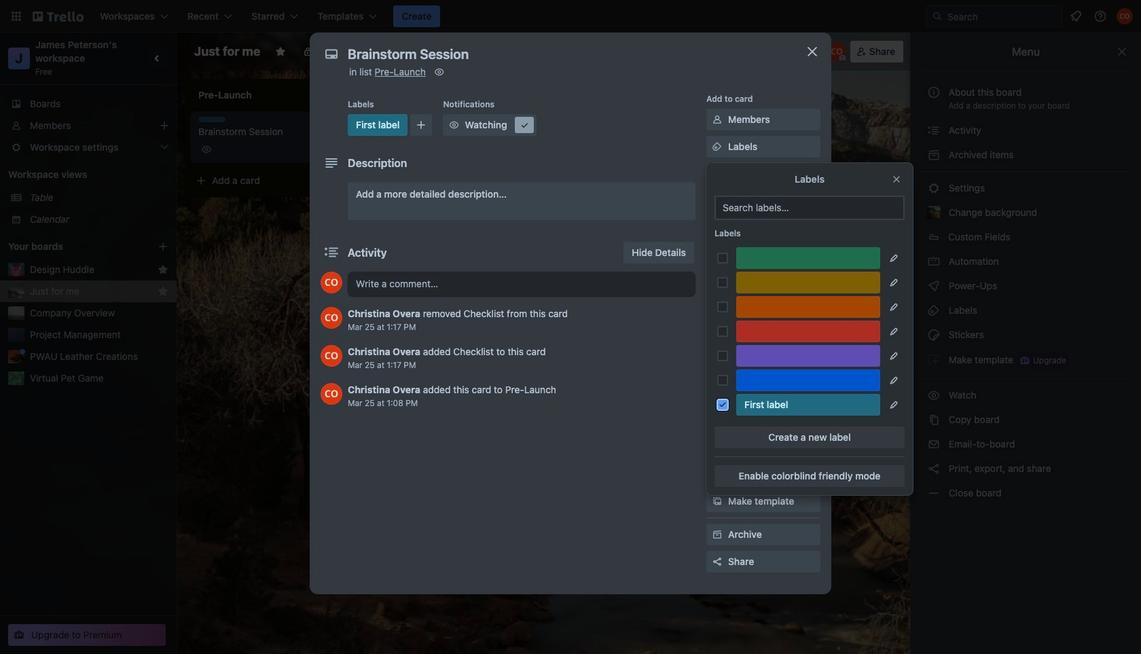 Task type: vqa. For each thing, say whether or not it's contained in the screenshot.
THE TABLE
no



Task type: describe. For each thing, give the bounding box(es) containing it.
color: red, title: none image
[[737, 321, 881, 343]]

2 starred icon image from the top
[[158, 286, 169, 297]]

Board name text field
[[188, 41, 267, 63]]

customize views image
[[426, 45, 439, 58]]

Search field
[[943, 7, 1062, 26]]

star or unstar board image
[[275, 46, 286, 57]]

color: blue, title: none image
[[737, 370, 881, 391]]

0 horizontal spatial color: sky, title: "first label" element
[[198, 117, 226, 122]]

create from template… image
[[348, 175, 359, 186]]

1 starred icon image from the top
[[158, 264, 169, 275]]

color: purple, title: none image
[[737, 345, 881, 367]]

color: yellow, title: none image
[[737, 272, 881, 294]]



Task type: locate. For each thing, give the bounding box(es) containing it.
None text field
[[341, 42, 790, 67]]

add board image
[[158, 241, 169, 252]]

primary element
[[0, 0, 1142, 33]]

color: orange, title: none image
[[737, 296, 881, 318]]

color: sky, title: "first label" element
[[348, 114, 408, 136], [198, 117, 226, 122], [737, 394, 881, 416]]

1 vertical spatial starred icon image
[[158, 286, 169, 297]]

sm image
[[433, 65, 446, 79], [928, 148, 941, 162], [928, 181, 941, 195], [928, 328, 941, 342], [928, 438, 941, 451], [711, 495, 724, 508], [711, 528, 724, 542]]

search image
[[932, 11, 943, 22]]

0 vertical spatial starred icon image
[[158, 264, 169, 275]]

your boards with 6 items element
[[8, 239, 137, 255]]

close popover image
[[892, 174, 903, 185]]

sm image
[[684, 41, 703, 60], [711, 113, 724, 126], [448, 118, 461, 132], [518, 118, 532, 132], [928, 124, 941, 137], [711, 140, 724, 154], [711, 249, 724, 262], [928, 255, 941, 268], [928, 279, 941, 293], [928, 304, 941, 317], [928, 353, 941, 366], [928, 389, 941, 402], [928, 413, 941, 427], [711, 440, 724, 454], [928, 462, 941, 476], [711, 468, 724, 481], [928, 487, 941, 500]]

close dialog image
[[805, 43, 821, 60]]

christina overa (christinaovera) image
[[321, 345, 343, 367]]

0 notifications image
[[1068, 8, 1085, 24]]

Write a comment text field
[[348, 272, 696, 296]]

open information menu image
[[1094, 10, 1108, 23]]

christina overa (christinaovera) image
[[1117, 8, 1134, 24], [828, 42, 847, 61], [321, 272, 343, 294], [321, 307, 343, 329], [321, 383, 343, 405]]

starred icon image
[[158, 264, 169, 275], [158, 286, 169, 297]]

Search labels… text field
[[715, 196, 905, 220]]

1 horizontal spatial color: sky, title: "first label" element
[[348, 114, 408, 136]]

2 horizontal spatial color: sky, title: "first label" element
[[737, 394, 881, 416]]

color: green, title: none image
[[737, 247, 881, 269]]



